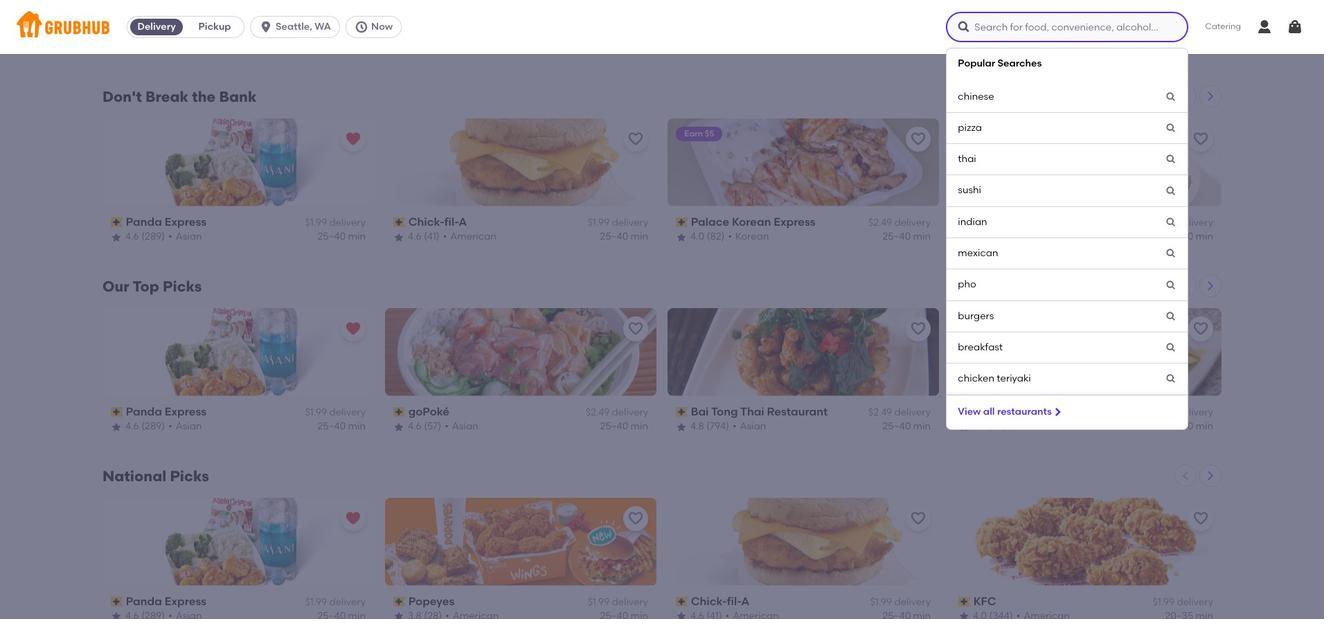 Task type: vqa. For each thing, say whether or not it's contained in the screenshot.
from
no



Task type: locate. For each thing, give the bounding box(es) containing it.
2 vertical spatial (289)
[[141, 421, 165, 433]]

star icon image
[[393, 42, 405, 53], [111, 232, 122, 243], [393, 232, 405, 243], [676, 232, 687, 243], [959, 232, 970, 243], [111, 422, 122, 433], [393, 422, 405, 433], [676, 422, 687, 433], [959, 422, 970, 433], [111, 611, 122, 619], [393, 611, 405, 619], [676, 611, 687, 619], [959, 611, 970, 619]]

wa
[[315, 21, 331, 33]]

asian
[[458, 41, 485, 53], [176, 231, 202, 243], [176, 421, 202, 433], [452, 421, 478, 433], [740, 421, 766, 433], [1017, 421, 1044, 433]]

breakfast
[[958, 341, 1003, 353]]

0 vertical spatial 4.6 (289)
[[408, 41, 448, 53]]

2 saved restaurant image from the top
[[345, 321, 362, 337]]

korean down palace korean express
[[736, 231, 769, 243]]

a for save this restaurant icon corresponding to don't break the bank
[[459, 215, 467, 229]]

(794)
[[707, 421, 729, 433]]

2 saved restaurant button from the top
[[341, 316, 366, 341]]

2 vertical spatial saved restaurant button
[[341, 506, 366, 531]]

svg image
[[259, 20, 273, 34], [355, 20, 369, 34], [1166, 91, 1177, 102], [1166, 154, 1177, 165], [1166, 280, 1177, 291], [1166, 342, 1177, 353], [1166, 374, 1177, 385]]

list box
[[0, 48, 1325, 619], [947, 48, 1189, 430]]

the
[[192, 88, 216, 105]]

3 saved restaurant button from the top
[[341, 506, 366, 531]]

save this restaurant image for don't break the bank
[[628, 131, 644, 147]]

• american
[[443, 231, 497, 243]]

(289)
[[424, 41, 448, 53], [141, 231, 165, 243], [141, 421, 165, 433]]

bowls
[[1023, 231, 1050, 243]]

1 caret left icon image from the top
[[1180, 91, 1192, 102]]

$1.99 delivery for chick-fil-a's save this restaurant image
[[871, 596, 931, 608]]

$1.99 delivery for save this restaurant icon corresponding to don't break the bank
[[588, 217, 648, 229]]

panda express for the
[[126, 215, 207, 229]]

0 vertical spatial panda express
[[126, 215, 207, 229]]

popular searches
[[958, 57, 1042, 69]]

subscription pass image left popeyes
[[393, 597, 406, 607]]

saved restaurant button
[[341, 127, 366, 152], [341, 316, 366, 341], [341, 506, 366, 531]]

1 panda from the top
[[126, 215, 162, 229]]

$1.99
[[305, 217, 327, 229], [588, 217, 610, 229], [305, 407, 327, 418], [305, 596, 327, 608], [588, 596, 610, 608], [871, 596, 892, 608], [1153, 596, 1175, 608]]

1 horizontal spatial chick-fil-a
[[691, 595, 750, 608]]

save this restaurant image
[[910, 131, 927, 147], [910, 321, 927, 337], [1193, 321, 1210, 337], [628, 510, 644, 527], [910, 510, 927, 527], [1193, 510, 1210, 527]]

caret right icon image
[[1205, 91, 1216, 102], [1205, 280, 1216, 291], [1205, 470, 1216, 481]]

25–40 min for bai tong thai restaurant save this restaurant image
[[883, 421, 931, 433]]

1 vertical spatial caret right icon image
[[1205, 280, 1216, 291]]

• for our top picks's saved restaurant image
[[168, 421, 172, 433]]

(82)
[[707, 231, 725, 243]]

panda for the
[[126, 215, 162, 229]]

1 horizontal spatial chick-
[[691, 595, 727, 608]]

1 list box from the left
[[0, 48, 1325, 619]]

0 vertical spatial korean
[[732, 215, 771, 229]]

1 vertical spatial chick-fil-a
[[691, 595, 750, 608]]

saved restaurant image for our top picks
[[345, 321, 362, 337]]

0 vertical spatial saved restaurant button
[[341, 127, 366, 152]]

palace
[[691, 215, 730, 229]]

a
[[459, 215, 467, 229], [741, 595, 750, 608]]

(63)
[[988, 421, 1007, 433]]

2 list box from the left
[[947, 48, 1189, 430]]

4.6 for our top picks's saved restaurant image
[[125, 421, 139, 433]]

(202)
[[989, 231, 1012, 243]]

pizza
[[958, 122, 982, 134]]

0 vertical spatial chick-
[[408, 215, 445, 229]]

1 saved restaurant image from the top
[[345, 131, 362, 147]]

$1.99 delivery for saved restaurant image corresponding to don't break the bank
[[305, 217, 366, 229]]

top
[[133, 278, 159, 295]]

1 vertical spatial panda
[[126, 405, 162, 418]]

• for save this restaurant icon corresponding to don't break the bank
[[443, 231, 447, 243]]

2 caret right icon image from the top
[[1205, 280, 1216, 291]]

0 horizontal spatial chick-
[[408, 215, 445, 229]]

korean up • korean
[[732, 215, 771, 229]]

catering button
[[1196, 11, 1251, 43]]

4.6 for save this restaurant icon corresponding to don't break the bank
[[408, 231, 422, 243]]

4.6 for saved restaurant image corresponding to don't break the bank
[[125, 231, 139, 243]]

panda express
[[126, 215, 207, 229], [126, 405, 207, 418], [126, 595, 207, 608]]

4.6 for save this restaurant icon related to our top picks
[[408, 421, 422, 433]]

panda
[[126, 215, 162, 229], [126, 405, 162, 418], [126, 595, 162, 608]]

chick-fil-a
[[408, 215, 467, 229], [691, 595, 750, 608]]

tong
[[711, 405, 738, 418]]

4.6 (41)
[[408, 231, 440, 243]]

0 vertical spatial picks
[[163, 278, 202, 295]]

0 vertical spatial (289)
[[424, 41, 448, 53]]

• for bai tong thai restaurant save this restaurant image
[[733, 421, 737, 433]]

0 vertical spatial saved restaurant image
[[345, 131, 362, 147]]

1 vertical spatial fil-
[[727, 595, 741, 608]]

$1.99 delivery
[[305, 217, 366, 229], [588, 217, 648, 229], [305, 407, 366, 418], [305, 596, 366, 608], [588, 596, 648, 608], [871, 596, 931, 608], [1153, 596, 1214, 608]]

•
[[451, 41, 455, 53], [168, 231, 172, 243], [443, 231, 447, 243], [728, 231, 732, 243], [1016, 231, 1020, 243], [168, 421, 172, 433], [445, 421, 449, 433], [733, 421, 737, 433], [1010, 421, 1014, 433]]

bento
[[162, 26, 194, 39]]

picks right the top
[[163, 278, 202, 295]]

3 panda express from the top
[[126, 595, 207, 608]]

2 vertical spatial panda express
[[126, 595, 207, 608]]

delivery
[[137, 21, 176, 33]]

25–40 min
[[600, 41, 648, 53], [318, 231, 366, 243], [600, 231, 648, 243], [883, 231, 931, 243], [1166, 231, 1214, 243], [318, 421, 366, 433], [600, 421, 648, 433], [883, 421, 931, 433], [1166, 421, 1214, 433]]

(41)
[[424, 231, 440, 243]]

25–40 min for our top picks's saved restaurant image
[[318, 421, 366, 433]]

25–40 for saved restaurant image corresponding to don't break the bank
[[318, 231, 346, 243]]

svg image for pho
[[1166, 280, 1177, 291]]

express for don't break the bank
[[165, 215, 207, 229]]

2 panda from the top
[[126, 405, 162, 418]]

1 vertical spatial korean
[[736, 231, 769, 243]]

seattle,
[[276, 21, 312, 33]]

view
[[958, 406, 981, 417]]

2 vertical spatial caret left icon image
[[1180, 470, 1192, 481]]

view all restaurants
[[958, 406, 1052, 417]]

svg image
[[1257, 19, 1273, 35], [1287, 19, 1304, 35], [958, 20, 971, 34], [1166, 123, 1177, 134], [1166, 185, 1177, 196], [1166, 217, 1177, 228], [1166, 248, 1177, 259], [1166, 311, 1177, 322], [1052, 406, 1063, 417]]

0 vertical spatial panda
[[126, 215, 162, 229]]

4.7
[[973, 421, 986, 433]]

4.0
[[691, 231, 705, 243]]

sushi
[[958, 185, 982, 196]]

• asian for our top picks's saved restaurant image
[[168, 421, 202, 433]]

delivery button
[[128, 16, 186, 38]]

kfc
[[974, 595, 997, 608]]

$3.49
[[1151, 407, 1175, 418]]

american
[[450, 231, 497, 243]]

• korean
[[728, 231, 769, 243]]

saved restaurant image
[[345, 131, 362, 147], [345, 321, 362, 337]]

1 vertical spatial (289)
[[141, 231, 165, 243]]

save this restaurant image for popeyes
[[628, 510, 644, 527]]

0 vertical spatial caret left icon image
[[1180, 91, 1192, 102]]

express
[[165, 215, 207, 229], [774, 215, 816, 229], [165, 405, 207, 418], [165, 595, 207, 608]]

breakfast
[[111, 41, 156, 53]]

25–40
[[600, 41, 628, 53], [318, 231, 346, 243], [600, 231, 628, 243], [883, 231, 911, 243], [1166, 231, 1194, 243], [318, 421, 346, 433], [600, 421, 628, 433], [883, 421, 911, 433], [1166, 421, 1194, 433]]

2 vertical spatial caret right icon image
[[1205, 470, 1216, 481]]

0 horizontal spatial a
[[459, 215, 467, 229]]

4.6
[[408, 41, 422, 53], [125, 231, 139, 243], [408, 231, 422, 243], [125, 421, 139, 433], [408, 421, 422, 433]]

caret left icon image for the
[[1180, 91, 1192, 102]]

save this restaurant image for chick-fil-a
[[910, 510, 927, 527]]

0 vertical spatial a
[[459, 215, 467, 229]]

subscription pass image left palace
[[676, 218, 688, 227]]

1 vertical spatial chick-
[[691, 595, 727, 608]]

• for save this restaurant image associated with yummy kitchen
[[1010, 421, 1014, 433]]

1 horizontal spatial fil-
[[727, 595, 741, 608]]

$2.49 delivery
[[869, 217, 931, 229], [1151, 217, 1214, 229], [586, 407, 648, 418], [869, 407, 931, 418]]

fil- for chick-fil-a's save this restaurant image
[[727, 595, 741, 608]]

0 vertical spatial fil-
[[445, 215, 459, 229]]

2 panda express from the top
[[126, 405, 207, 418]]

main navigation navigation
[[0, 0, 1325, 619]]

chick-
[[408, 215, 445, 229], [691, 595, 727, 608]]

picks right national
[[170, 467, 209, 485]]

subscription pass image
[[676, 218, 688, 227], [676, 407, 688, 417], [959, 407, 971, 417], [393, 597, 406, 607], [959, 597, 971, 607]]

$2.49 for gopoké
[[586, 407, 610, 418]]

1 caret right icon image from the top
[[1205, 91, 1216, 102]]

bank
[[219, 88, 257, 105]]

$7.49 delivery
[[305, 27, 366, 39]]

1 vertical spatial panda express
[[126, 405, 207, 418]]

svg image for chinese
[[1166, 91, 1177, 102]]

caret left icon image
[[1180, 91, 1192, 102], [1180, 280, 1192, 291], [1180, 470, 1192, 481]]

subscription pass image
[[111, 28, 123, 38], [393, 28, 406, 38], [111, 218, 123, 227], [393, 218, 406, 227], [959, 218, 971, 227], [111, 407, 123, 417], [393, 407, 406, 417], [111, 597, 123, 607], [676, 597, 688, 607]]

2 vertical spatial panda
[[126, 595, 162, 608]]

4.7 (63)
[[973, 421, 1007, 433]]

break
[[145, 88, 189, 105]]

korean
[[732, 215, 771, 229], [736, 231, 769, 243]]

min
[[348, 41, 366, 53], [631, 41, 648, 53], [348, 231, 366, 243], [631, 231, 648, 243], [913, 231, 931, 243], [1196, 231, 1214, 243], [348, 421, 366, 433], [631, 421, 648, 433], [913, 421, 931, 433], [1196, 421, 1214, 433]]

subscription pass image left bai
[[676, 407, 688, 417]]

• for save this restaurant icon related to our top picks
[[445, 421, 449, 433]]

0 vertical spatial chick-fil-a
[[408, 215, 467, 229]]

$2.49 delivery for palace korean express
[[869, 217, 931, 229]]

4.6 (289) for our top picks
[[125, 421, 165, 433]]

2 vertical spatial 4.6 (289)
[[125, 421, 165, 433]]

1 horizontal spatial a
[[741, 595, 750, 608]]

$5
[[705, 129, 715, 138]]

$2.49 delivery for bai tong thai restaurant
[[869, 407, 931, 418]]

a for chick-fil-a's save this restaurant image
[[741, 595, 750, 608]]

save this restaurant image for our top picks
[[628, 321, 644, 337]]

1 vertical spatial caret left icon image
[[1180, 280, 1192, 291]]

yummy
[[974, 405, 1014, 418]]

picks
[[163, 278, 202, 295], [170, 467, 209, 485]]

25–40 min for save this restaurant icon related to our top picks
[[600, 421, 648, 433]]

chick- for chick-fil-a's save this restaurant image
[[691, 595, 727, 608]]

$2.49 for chipotle
[[1151, 217, 1175, 229]]

don't break the bank
[[103, 88, 257, 105]]

fil-
[[445, 215, 459, 229], [727, 595, 741, 608]]

1 vertical spatial saved restaurant image
[[345, 321, 362, 337]]

4.6 (289)
[[408, 41, 448, 53], [125, 231, 165, 243], [125, 421, 165, 433]]

1 panda express from the top
[[126, 215, 207, 229]]

1 saved restaurant button from the top
[[341, 127, 366, 152]]

• asian for save this restaurant image associated with yummy kitchen
[[1010, 421, 1044, 433]]

caret left icon image for picks
[[1180, 280, 1192, 291]]

2 caret left icon image from the top
[[1180, 280, 1192, 291]]

0 vertical spatial caret right icon image
[[1205, 91, 1216, 102]]

yummy kitchen
[[974, 405, 1059, 418]]

indian
[[958, 216, 988, 228]]

subscription pass image left kfc
[[959, 597, 971, 607]]

• asian
[[451, 41, 485, 53], [168, 231, 202, 243], [168, 421, 202, 433], [445, 421, 478, 433], [733, 421, 766, 433], [1010, 421, 1044, 433]]

save this restaurant image
[[628, 131, 644, 147], [1193, 131, 1210, 147], [628, 321, 644, 337]]

1 vertical spatial a
[[741, 595, 750, 608]]

0 horizontal spatial fil-
[[445, 215, 459, 229]]

1 vertical spatial 4.6 (289)
[[125, 231, 165, 243]]

thai
[[741, 405, 765, 418]]

3 caret left icon image from the top
[[1180, 470, 1192, 481]]

25–40 min for saved restaurant image corresponding to don't break the bank
[[318, 231, 366, 243]]

subscription pass image left the all
[[959, 407, 971, 417]]

delivery
[[329, 27, 366, 39], [329, 217, 366, 229], [612, 217, 648, 229], [895, 217, 931, 229], [1177, 217, 1214, 229], [329, 407, 366, 418], [612, 407, 648, 418], [895, 407, 931, 418], [1177, 407, 1214, 418], [329, 596, 366, 608], [612, 596, 648, 608], [895, 596, 931, 608], [1177, 596, 1214, 608]]

now button
[[346, 16, 408, 38]]

3 panda from the top
[[126, 595, 162, 608]]

chick- for save this restaurant icon corresponding to don't break the bank
[[408, 215, 445, 229]]

chicken teriyaki
[[958, 373, 1031, 385]]

• asian for bai tong thai restaurant save this restaurant image
[[733, 421, 766, 433]]

4.6 (289) for don't break the bank
[[125, 231, 165, 243]]

1 vertical spatial saved restaurant button
[[341, 316, 366, 341]]

save this restaurant button
[[623, 127, 648, 152], [906, 127, 931, 152], [1189, 127, 1214, 152], [623, 316, 648, 341], [906, 316, 931, 341], [1189, 316, 1214, 341], [623, 506, 648, 531], [906, 506, 931, 531], [1189, 506, 1214, 531]]



Task type: describe. For each thing, give the bounding box(es) containing it.
(289) for our top picks
[[141, 421, 165, 433]]

saved restaurant button for picks
[[341, 316, 366, 341]]

earn $5
[[684, 129, 715, 138]]

saved restaurant button for the
[[341, 127, 366, 152]]

searches
[[998, 57, 1042, 69]]

caret right icon image for the
[[1205, 91, 1216, 102]]

(57)
[[424, 421, 442, 433]]

popeyes
[[408, 595, 455, 608]]

svg image inside seattle, wa button
[[259, 20, 273, 34]]

burgers
[[958, 310, 994, 322]]

mexican
[[958, 247, 999, 259]]

25–40 min for save this restaurant image associated with yummy kitchen
[[1166, 421, 1214, 433]]

bai tong thai restaurant
[[691, 405, 828, 418]]

thai
[[958, 153, 977, 165]]

saved restaurant image for don't break the bank
[[345, 131, 362, 147]]

seattle, wa button
[[250, 16, 346, 38]]

0 horizontal spatial chick-fil-a
[[408, 215, 467, 229]]

bai
[[691, 405, 709, 418]]

25–40 for save this restaurant image associated with yummy kitchen
[[1166, 421, 1194, 433]]

40–55
[[317, 41, 346, 53]]

pho
[[958, 279, 977, 291]]

$2.49 delivery for chipotle
[[1151, 217, 1214, 229]]

teriyaki
[[997, 373, 1031, 385]]

national
[[103, 467, 166, 485]]

3 caret right icon image from the top
[[1205, 470, 1216, 481]]

$1.99 delivery for save this restaurant image related to popeyes
[[588, 596, 648, 608]]

1 vertical spatial picks
[[170, 467, 209, 485]]

$2.49 for bai tong thai restaurant
[[869, 407, 892, 418]]

25–40 for save this restaurant icon related to our top picks
[[600, 421, 628, 433]]

25–40 for bai tong thai restaurant save this restaurant image
[[883, 421, 911, 433]]

korean for •
[[736, 231, 769, 243]]

sodo bento
[[126, 26, 194, 39]]

earn
[[684, 129, 703, 138]]

Search for food, convenience, alcohol... search field
[[947, 12, 1189, 42]]

• asian for saved restaurant image corresponding to don't break the bank
[[168, 231, 202, 243]]

saved restaurant image
[[345, 510, 362, 527]]

$3.49 delivery
[[1151, 407, 1214, 418]]

4.0 (82)
[[691, 231, 725, 243]]

$7.49
[[305, 27, 327, 39]]

don't
[[103, 88, 142, 105]]

subscription pass image for yummy
[[959, 407, 971, 417]]

svg image for chicken teriyaki
[[1166, 374, 1177, 385]]

gopoké
[[408, 405, 450, 418]]

4.8 (794)
[[691, 421, 729, 433]]

palace korean express
[[691, 215, 816, 229]]

subscription pass image for bai
[[676, 407, 688, 417]]

• for saved restaurant image corresponding to don't break the bank
[[168, 231, 172, 243]]

sodo
[[126, 26, 160, 39]]

4.9
[[973, 231, 987, 243]]

subscription pass image for palace
[[676, 218, 688, 227]]

express for our top picks
[[165, 405, 207, 418]]

25–40 min for save this restaurant icon corresponding to don't break the bank
[[600, 231, 648, 243]]

$1.99 delivery for save this restaurant image related to kfc
[[1153, 596, 1214, 608]]

25–40 for save this restaurant icon corresponding to don't break the bank
[[600, 231, 628, 243]]

40–55 min
[[317, 41, 366, 53]]

svg image for breakfast
[[1166, 342, 1177, 353]]

$1.99 delivery for saved restaurant icon
[[305, 596, 366, 608]]

(289) for don't break the bank
[[141, 231, 165, 243]]

• bowls
[[1016, 231, 1050, 243]]

save this restaurant image for kfc
[[1193, 510, 1210, 527]]

chicken
[[958, 373, 995, 385]]

panda for picks
[[126, 405, 162, 418]]

• asian for save this restaurant icon related to our top picks
[[445, 421, 478, 433]]

save this restaurant image for bai tong thai restaurant
[[910, 321, 927, 337]]

pickup
[[199, 21, 231, 33]]

fil- for save this restaurant icon corresponding to don't break the bank
[[445, 215, 459, 229]]

$1.99 delivery for our top picks's saved restaurant image
[[305, 407, 366, 418]]

$2.49 delivery for gopoké
[[586, 407, 648, 418]]

chipotle
[[974, 215, 1021, 229]]

now
[[371, 21, 393, 33]]

national picks
[[103, 467, 209, 485]]

popular
[[958, 57, 996, 69]]

4.8
[[691, 421, 704, 433]]

restaurant
[[767, 405, 828, 418]]

our
[[103, 278, 129, 295]]

4.9 (202)
[[973, 231, 1012, 243]]

svg image inside now button
[[355, 20, 369, 34]]

svg image for thai
[[1166, 154, 1177, 165]]

save this restaurant image for yummy kitchen
[[1193, 321, 1210, 337]]

seattle, wa
[[276, 21, 331, 33]]

restaurants
[[997, 406, 1052, 417]]

list box inside main navigation navigation
[[947, 48, 1189, 430]]

kitchen
[[1017, 405, 1059, 418]]

caret right icon image for picks
[[1205, 280, 1216, 291]]

4.6 (57)
[[408, 421, 442, 433]]

panda express for picks
[[126, 405, 207, 418]]

express for national picks
[[165, 595, 207, 608]]

25–40 for our top picks's saved restaurant image
[[318, 421, 346, 433]]

catering
[[1206, 22, 1241, 31]]

chinese
[[958, 90, 994, 102]]

korean for palace
[[732, 215, 771, 229]]

$2.49 for palace korean express
[[869, 217, 892, 229]]

all
[[984, 406, 995, 417]]

pickup button
[[186, 16, 244, 38]]

our top picks
[[103, 278, 202, 295]]



